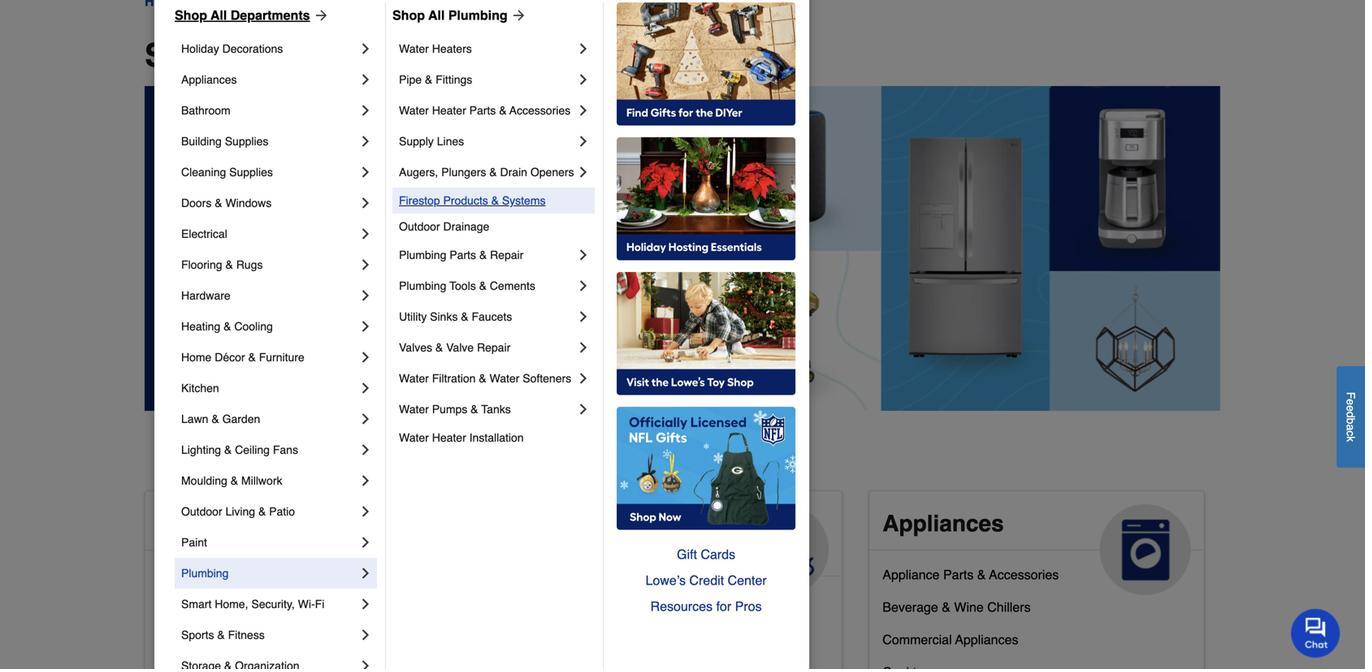 Task type: describe. For each thing, give the bounding box(es) containing it.
gift
[[677, 547, 697, 562]]

beverage & wine chillers link
[[883, 596, 1031, 629]]

chevron right image for supply lines
[[575, 133, 592, 150]]

cleaning supplies link
[[181, 157, 358, 188]]

0 horizontal spatial accessories
[[510, 104, 571, 117]]

arrow right image
[[508, 7, 527, 24]]

appliance
[[883, 568, 940, 583]]

enjoy savings year-round. no matter what you're shopping for, find what you need at a great price. image
[[145, 86, 1221, 411]]

all for departments
[[211, 8, 227, 23]]

cards
[[701, 547, 735, 562]]

& left patio
[[258, 505, 266, 518]]

& left 'cooling'
[[224, 320, 231, 333]]

accessible for accessible bathroom
[[158, 568, 221, 583]]

& right "houses,"
[[632, 626, 641, 641]]

chat invite button image
[[1291, 609, 1341, 658]]

pros
[[735, 599, 762, 614]]

gift cards link
[[617, 542, 796, 568]]

accessible bathroom link
[[158, 564, 281, 596]]

home décor & furniture link
[[181, 342, 358, 373]]

ceiling
[[235, 444, 270, 457]]

accessible bathroom
[[158, 568, 281, 583]]

fans
[[273, 444, 298, 457]]

chevron right image for utility sinks & faucets
[[575, 309, 592, 325]]

tanks
[[481, 403, 511, 416]]

products
[[443, 194, 488, 207]]

chevron right image for water filtration & water softeners
[[575, 371, 592, 387]]

chevron right image for cleaning supplies
[[358, 164, 374, 180]]

living
[[225, 505, 255, 518]]

officially licensed n f l gifts. shop now. image
[[617, 407, 796, 531]]

pet beds, houses, & furniture link
[[521, 622, 696, 655]]

chevron right image for moulding & millwork
[[358, 473, 374, 489]]

& right doors
[[215, 197, 222, 210]]

chevron right image for home décor & furniture
[[358, 349, 374, 366]]

chevron right image for doors & windows
[[358, 195, 374, 211]]

heating & cooling
[[181, 320, 273, 333]]

resources
[[651, 599, 713, 614]]

& right décor
[[248, 351, 256, 364]]

smart home, security, wi-fi
[[181, 598, 325, 611]]

livestock
[[521, 594, 575, 609]]

2 vertical spatial appliances
[[955, 633, 1019, 648]]

& left valve
[[435, 341, 443, 354]]

& inside 'link'
[[224, 444, 232, 457]]

valves
[[399, 341, 432, 354]]

find gifts for the diyer. image
[[617, 2, 796, 126]]

bathroom link
[[181, 95, 358, 126]]

1 vertical spatial accessories
[[989, 568, 1059, 583]]

0 vertical spatial appliances link
[[181, 64, 358, 95]]

chevron right image for augers, plungers & drain openers
[[575, 164, 592, 180]]

plumbing up water heaters link at top
[[448, 8, 508, 23]]

gift cards
[[677, 547, 735, 562]]

animal
[[521, 511, 596, 537]]

plungers
[[441, 166, 486, 179]]

holiday hosting essentials. image
[[617, 137, 796, 261]]

patio
[[269, 505, 295, 518]]

& inside 'link'
[[258, 633, 267, 648]]

care
[[521, 537, 571, 563]]

accessible entry & home
[[158, 633, 305, 648]]

d
[[1345, 412, 1358, 418]]

center
[[728, 573, 767, 588]]

fi
[[315, 598, 325, 611]]

& left millwork
[[231, 475, 238, 488]]

accessible entry & home link
[[158, 629, 305, 661]]

heaters
[[432, 42, 472, 55]]

commercial appliances link
[[883, 629, 1019, 661]]

heater for parts
[[432, 104, 466, 117]]

cleaning
[[181, 166, 226, 179]]

lowe's credit center
[[646, 573, 767, 588]]

decorations
[[222, 42, 283, 55]]

lawn
[[181, 413, 208, 426]]

1 vertical spatial appliances link
[[870, 492, 1204, 596]]

filtration
[[432, 372, 476, 385]]

water heater installation link
[[399, 425, 592, 451]]

décor
[[215, 351, 245, 364]]

accessible home link
[[145, 492, 480, 596]]

plumbing tools & cements link
[[399, 271, 575, 301]]

firestop products & systems
[[399, 194, 546, 207]]

doors & windows link
[[181, 188, 358, 219]]

lowe's
[[646, 573, 686, 588]]

building
[[181, 135, 222, 148]]

paint link
[[181, 527, 358, 558]]

1 vertical spatial appliances
[[883, 511, 1004, 537]]

heating
[[181, 320, 220, 333]]

livestock supplies
[[521, 594, 628, 609]]

garden
[[222, 413, 260, 426]]

accessible home image
[[376, 505, 467, 596]]

animal & pet care link
[[508, 492, 842, 596]]

water for water heaters
[[399, 42, 429, 55]]

0 horizontal spatial furniture
[[259, 351, 305, 364]]

water filtration & water softeners
[[399, 372, 571, 385]]

k
[[1345, 436, 1358, 442]]

plumbing for plumbing tools & cements
[[399, 280, 446, 293]]

rugs
[[236, 258, 263, 271]]

visit the lowe's toy shop. image
[[617, 272, 796, 396]]

faucets
[[472, 310, 512, 323]]

1 vertical spatial pet
[[521, 626, 540, 641]]

doors
[[181, 197, 212, 210]]

flooring
[[181, 258, 222, 271]]

lighting
[[181, 444, 221, 457]]

drain
[[500, 166, 527, 179]]

shop for shop all departments
[[175, 8, 207, 23]]

0 vertical spatial bathroom
[[181, 104, 231, 117]]

shop all departments
[[145, 37, 483, 74]]

chevron right image for paint
[[358, 535, 374, 551]]

animal & pet care image
[[738, 505, 829, 596]]

chevron right image for lighting & ceiling fans
[[358, 442, 374, 458]]

appliance parts & accessories link
[[883, 564, 1059, 596]]

lawn & garden
[[181, 413, 260, 426]]

& right sinks
[[461, 310, 469, 323]]

shop all plumbing link
[[393, 6, 527, 25]]

& left the rugs
[[225, 258, 233, 271]]

1 vertical spatial home
[[284, 511, 347, 537]]

shop for shop all plumbing
[[393, 8, 425, 23]]

supplies for cleaning supplies
[[229, 166, 273, 179]]

water pumps & tanks
[[399, 403, 511, 416]]

lines
[[437, 135, 464, 148]]

all for plumbing
[[428, 8, 445, 23]]

outdoor for outdoor drainage
[[399, 220, 440, 233]]

holiday
[[181, 42, 219, 55]]

1 vertical spatial bathroom
[[224, 568, 281, 583]]

accessible bedroom link
[[158, 596, 277, 629]]

water for water filtration & water softeners
[[399, 372, 429, 385]]

1 horizontal spatial all
[[234, 37, 275, 74]]

entry
[[224, 633, 255, 648]]

moulding
[[181, 475, 227, 488]]

resources for pros
[[651, 599, 762, 614]]

water heater installation
[[399, 432, 524, 445]]

softeners
[[523, 372, 571, 385]]

systems
[[502, 194, 546, 207]]

chevron right image for pipe & fittings
[[575, 72, 592, 88]]

water filtration & water softeners link
[[399, 363, 575, 394]]

heater for installation
[[432, 432, 466, 445]]

building supplies link
[[181, 126, 358, 157]]



Task type: vqa. For each thing, say whether or not it's contained in the screenshot.
the middle Appliances
yes



Task type: locate. For each thing, give the bounding box(es) containing it.
plumbing down outdoor drainage
[[399, 249, 446, 262]]

parts down the pipe & fittings link
[[469, 104, 496, 117]]

sinks
[[430, 310, 458, 323]]

heater up lines
[[432, 104, 466, 117]]

cooling
[[234, 320, 273, 333]]

pet left beds,
[[521, 626, 540, 641]]

chevron right image for outdoor living & patio
[[358, 504, 374, 520]]

shop up holiday
[[175, 8, 207, 23]]

& right animal
[[603, 511, 619, 537]]

chevron right image for sports & fitness
[[358, 627, 374, 644]]

0 vertical spatial home
[[181, 351, 212, 364]]

accessible home
[[158, 511, 347, 537]]

water pumps & tanks link
[[399, 394, 575, 425]]

water inside water heater installation link
[[399, 432, 429, 445]]

outdoor drainage
[[399, 220, 489, 233]]

plumbing for plumbing
[[181, 567, 229, 580]]

1 vertical spatial outdoor
[[181, 505, 222, 518]]

valve
[[446, 341, 474, 354]]

water for water heater parts & accessories
[[399, 104, 429, 117]]

supplies up "houses,"
[[578, 594, 628, 609]]

accessories down the pipe & fittings link
[[510, 104, 571, 117]]

accessible up smart
[[158, 568, 221, 583]]

fittings
[[436, 73, 472, 86]]

chevron right image for water heater parts & accessories
[[575, 102, 592, 119]]

0 vertical spatial pet
[[626, 511, 661, 537]]

pipe
[[399, 73, 422, 86]]

supply
[[399, 135, 434, 148]]

lighting & ceiling fans link
[[181, 435, 358, 466]]

e up d
[[1345, 399, 1358, 405]]

2 horizontal spatial all
[[428, 8, 445, 23]]

beverage
[[883, 600, 938, 615]]

appliances down holiday
[[181, 73, 237, 86]]

plumbing up utility
[[399, 280, 446, 293]]

departments for shop all departments
[[284, 37, 483, 74]]

augers, plungers & drain openers link
[[399, 157, 575, 188]]

& inside animal & pet care
[[603, 511, 619, 537]]

chevron right image
[[575, 41, 592, 57], [575, 102, 592, 119], [358, 164, 374, 180], [358, 226, 374, 242], [575, 247, 592, 263], [575, 278, 592, 294], [358, 288, 374, 304], [575, 340, 592, 356], [358, 349, 374, 366], [575, 371, 592, 387], [358, 380, 374, 397], [358, 411, 374, 427], [358, 535, 374, 551], [358, 596, 374, 613]]

pet
[[626, 511, 661, 537], [521, 626, 540, 641]]

all up "water heaters"
[[428, 8, 445, 23]]

water for water heater installation
[[399, 432, 429, 445]]

f
[[1345, 392, 1358, 399]]

1 accessible from the top
[[158, 511, 277, 537]]

0 horizontal spatial pet
[[521, 626, 540, 641]]

windows
[[225, 197, 272, 210]]

outdoor drainage link
[[399, 214, 592, 240]]

houses,
[[581, 626, 628, 641]]

chevron right image for plumbing tools & cements
[[575, 278, 592, 294]]

3 accessible from the top
[[158, 600, 221, 615]]

chevron right image for plumbing
[[358, 566, 374, 582]]

bathroom up "smart home, security, wi-fi"
[[224, 568, 281, 583]]

parts for plumbing
[[450, 249, 476, 262]]

chevron right image
[[358, 41, 374, 57], [358, 72, 374, 88], [575, 72, 592, 88], [358, 102, 374, 119], [358, 133, 374, 150], [575, 133, 592, 150], [575, 164, 592, 180], [358, 195, 374, 211], [358, 257, 374, 273], [575, 309, 592, 325], [358, 319, 374, 335], [575, 401, 592, 418], [358, 442, 374, 458], [358, 473, 374, 489], [358, 504, 374, 520], [358, 566, 374, 582], [358, 627, 374, 644], [358, 658, 374, 670]]

valves & valve repair
[[399, 341, 511, 354]]

1 horizontal spatial outdoor
[[399, 220, 440, 233]]

& up "outdoor drainage" 'link'
[[491, 194, 499, 207]]

2 vertical spatial home
[[270, 633, 305, 648]]

furniture
[[259, 351, 305, 364], [644, 626, 696, 641]]

accessories up chillers
[[989, 568, 1059, 583]]

1 vertical spatial supplies
[[229, 166, 273, 179]]

1 vertical spatial departments
[[284, 37, 483, 74]]

furniture down heating & cooling link
[[259, 351, 305, 364]]

water heaters link
[[399, 33, 575, 64]]

for
[[716, 599, 731, 614]]

water up pipe in the top left of the page
[[399, 42, 429, 55]]

repair down faucets
[[477, 341, 511, 354]]

heating & cooling link
[[181, 311, 358, 342]]

wine
[[954, 600, 984, 615]]

lawn & garden link
[[181, 404, 358, 435]]

& down "outdoor drainage" 'link'
[[479, 249, 487, 262]]

& right "lawn" in the left bottom of the page
[[212, 413, 219, 426]]

chevron right image for appliances
[[358, 72, 374, 88]]

appliance parts & accessories
[[883, 568, 1059, 583]]

building supplies
[[181, 135, 269, 148]]

supplies for livestock supplies
[[578, 594, 628, 609]]

all
[[211, 8, 227, 23], [428, 8, 445, 23], [234, 37, 275, 74]]

accessible for accessible home
[[158, 511, 277, 537]]

hardware
[[181, 289, 231, 302]]

resources for pros link
[[617, 594, 796, 620]]

chevron right image for electrical
[[358, 226, 374, 242]]

pumps
[[432, 403, 468, 416]]

chillers
[[987, 600, 1031, 615]]

repair for valves & valve repair
[[477, 341, 511, 354]]

supplies up windows
[[229, 166, 273, 179]]

0 horizontal spatial shop
[[175, 8, 207, 23]]

0 vertical spatial parts
[[469, 104, 496, 117]]

2 e from the top
[[1345, 405, 1358, 412]]

plumbing up smart
[[181, 567, 229, 580]]

0 vertical spatial appliances
[[181, 73, 237, 86]]

pet up lowe's
[[626, 511, 661, 537]]

1 vertical spatial heater
[[432, 432, 466, 445]]

chevron right image for water heaters
[[575, 41, 592, 57]]

utility sinks & faucets
[[399, 310, 512, 323]]

parts up the beverage & wine chillers
[[943, 568, 974, 583]]

pet beds, houses, & furniture
[[521, 626, 696, 641]]

chevron right image for bathroom
[[358, 102, 374, 119]]

water down valves
[[399, 372, 429, 385]]

heater down pumps
[[432, 432, 466, 445]]

1 vertical spatial furniture
[[644, 626, 696, 641]]

& down accessible bedroom link
[[217, 629, 225, 642]]

shop all departments
[[175, 8, 310, 23]]

utility sinks & faucets link
[[399, 301, 575, 332]]

0 vertical spatial heater
[[432, 104, 466, 117]]

beverage & wine chillers
[[883, 600, 1031, 615]]

appliances link up chillers
[[870, 492, 1204, 596]]

water inside water pumps & tanks link
[[399, 403, 429, 416]]

home
[[181, 351, 212, 364], [284, 511, 347, 537], [270, 633, 305, 648]]

appliances
[[181, 73, 237, 86], [883, 511, 1004, 537], [955, 633, 1019, 648]]

repair
[[490, 249, 524, 262], [477, 341, 511, 354]]

commercial appliances
[[883, 633, 1019, 648]]

repair for plumbing parts & repair
[[490, 249, 524, 262]]

plumbing for plumbing parts & repair
[[399, 249, 446, 262]]

1 horizontal spatial appliances link
[[870, 492, 1204, 596]]

outdoor down firestop
[[399, 220, 440, 233]]

chevron right image for smart home, security, wi-fi
[[358, 596, 374, 613]]

appliances image
[[1100, 505, 1191, 596]]

appliances link
[[181, 64, 358, 95], [870, 492, 1204, 596]]

& inside "link"
[[942, 600, 951, 615]]

b
[[1345, 418, 1358, 424]]

1 horizontal spatial accessories
[[989, 568, 1059, 583]]

water for water pumps & tanks
[[399, 403, 429, 416]]

& right filtration
[[479, 372, 486, 385]]

& left drain
[[489, 166, 497, 179]]

appliances down wine
[[955, 633, 1019, 648]]

plumbing parts & repair
[[399, 249, 524, 262]]

chevron right image for flooring & rugs
[[358, 257, 374, 273]]

accessible inside 'link'
[[158, 633, 221, 648]]

water up supply
[[399, 104, 429, 117]]

supply lines
[[399, 135, 464, 148]]

sports & fitness
[[181, 629, 265, 642]]

f e e d b a c k button
[[1337, 366, 1365, 468]]

1 vertical spatial repair
[[477, 341, 511, 354]]

drainage
[[443, 220, 489, 233]]

accessible for accessible bedroom
[[158, 600, 221, 615]]

appliances link down 'decorations'
[[181, 64, 358, 95]]

appliances up appliance parts & accessories
[[883, 511, 1004, 537]]

shop all plumbing
[[393, 8, 508, 23]]

water inside water heaters link
[[399, 42, 429, 55]]

livestock supplies link
[[521, 590, 628, 622]]

1 heater from the top
[[432, 104, 466, 117]]

0 horizontal spatial outdoor
[[181, 505, 222, 518]]

2 shop from the left
[[393, 8, 425, 23]]

2 vertical spatial parts
[[943, 568, 974, 583]]

millwork
[[241, 475, 282, 488]]

cements
[[490, 280, 535, 293]]

cleaning supplies
[[181, 166, 273, 179]]

chevron right image for valves & valve repair
[[575, 340, 592, 356]]

home,
[[215, 598, 248, 611]]

c
[[1345, 431, 1358, 436]]

bathroom up building
[[181, 104, 231, 117]]

all up holiday decorations
[[211, 8, 227, 23]]

1 horizontal spatial pet
[[626, 511, 661, 537]]

valves & valve repair link
[[399, 332, 575, 363]]

accessible for accessible entry & home
[[158, 633, 221, 648]]

parts down drainage
[[450, 249, 476, 262]]

accessible down moulding
[[158, 511, 277, 537]]

accessible down smart
[[158, 633, 221, 648]]

2 vertical spatial supplies
[[578, 594, 628, 609]]

0 vertical spatial supplies
[[225, 135, 269, 148]]

arrow right image
[[310, 7, 330, 24]]

smart
[[181, 598, 212, 611]]

departments for shop all departments
[[231, 8, 310, 23]]

wi-
[[298, 598, 315, 611]]

0 vertical spatial accessories
[[510, 104, 571, 117]]

& left tanks
[[471, 403, 478, 416]]

sports
[[181, 629, 214, 642]]

chevron right image for hardware
[[358, 288, 374, 304]]

chevron right image for heating & cooling
[[358, 319, 374, 335]]

1 horizontal spatial shop
[[393, 8, 425, 23]]

shop up "water heaters"
[[393, 8, 425, 23]]

hardware link
[[181, 280, 358, 311]]

pipe & fittings link
[[399, 64, 575, 95]]

& left ceiling
[[224, 444, 232, 457]]

pet inside animal & pet care
[[626, 511, 661, 537]]

0 horizontal spatial appliances link
[[181, 64, 358, 95]]

electrical link
[[181, 219, 358, 249]]

outdoor living & patio
[[181, 505, 295, 518]]

home inside 'link'
[[270, 633, 305, 648]]

water down water pumps & tanks
[[399, 432, 429, 445]]

0 vertical spatial repair
[[490, 249, 524, 262]]

outdoor inside 'link'
[[399, 220, 440, 233]]

electrical
[[181, 228, 227, 241]]

e up b
[[1345, 405, 1358, 412]]

chevron right image for holiday decorations
[[358, 41, 374, 57]]

parts
[[469, 104, 496, 117], [450, 249, 476, 262], [943, 568, 974, 583]]

water left pumps
[[399, 403, 429, 416]]

accessible up sports
[[158, 600, 221, 615]]

1 vertical spatial parts
[[450, 249, 476, 262]]

4 accessible from the top
[[158, 633, 221, 648]]

commercial
[[883, 633, 952, 648]]

chevron right image for water pumps & tanks
[[575, 401, 592, 418]]

2 accessible from the top
[[158, 568, 221, 583]]

firestop
[[399, 194, 440, 207]]

& down the pipe & fittings link
[[499, 104, 507, 117]]

water inside water heater parts & accessories link
[[399, 104, 429, 117]]

& right tools
[[479, 280, 487, 293]]

parts for appliance
[[943, 568, 974, 583]]

1 horizontal spatial furniture
[[644, 626, 696, 641]]

& right pipe in the top left of the page
[[425, 73, 433, 86]]

chevron right image for lawn & garden
[[358, 411, 374, 427]]

lowe's credit center link
[[617, 568, 796, 594]]

shop all departments link
[[175, 6, 330, 25]]

pipe & fittings
[[399, 73, 472, 86]]

chevron right image for kitchen
[[358, 380, 374, 397]]

& right entry
[[258, 633, 267, 648]]

moulding & millwork
[[181, 475, 282, 488]]

& up wine
[[977, 568, 986, 583]]

animal & pet care
[[521, 511, 661, 563]]

water up tanks
[[490, 372, 520, 385]]

chevron right image for building supplies
[[358, 133, 374, 150]]

repair down "outdoor drainage" 'link'
[[490, 249, 524, 262]]

chevron right image for plumbing parts & repair
[[575, 247, 592, 263]]

0 vertical spatial departments
[[231, 8, 310, 23]]

0 horizontal spatial all
[[211, 8, 227, 23]]

2 heater from the top
[[432, 432, 466, 445]]

supplies up cleaning supplies
[[225, 135, 269, 148]]

all down shop all departments link
[[234, 37, 275, 74]]

0 vertical spatial furniture
[[259, 351, 305, 364]]

holiday decorations
[[181, 42, 283, 55]]

furniture down the resources
[[644, 626, 696, 641]]

1 shop from the left
[[175, 8, 207, 23]]

accessories
[[510, 104, 571, 117], [989, 568, 1059, 583]]

supplies for building supplies
[[225, 135, 269, 148]]

0 vertical spatial outdoor
[[399, 220, 440, 233]]

1 e from the top
[[1345, 399, 1358, 405]]

outdoor for outdoor living & patio
[[181, 505, 222, 518]]

outdoor down moulding
[[181, 505, 222, 518]]

beds,
[[544, 626, 577, 641]]

& left wine
[[942, 600, 951, 615]]

kitchen
[[181, 382, 219, 395]]



